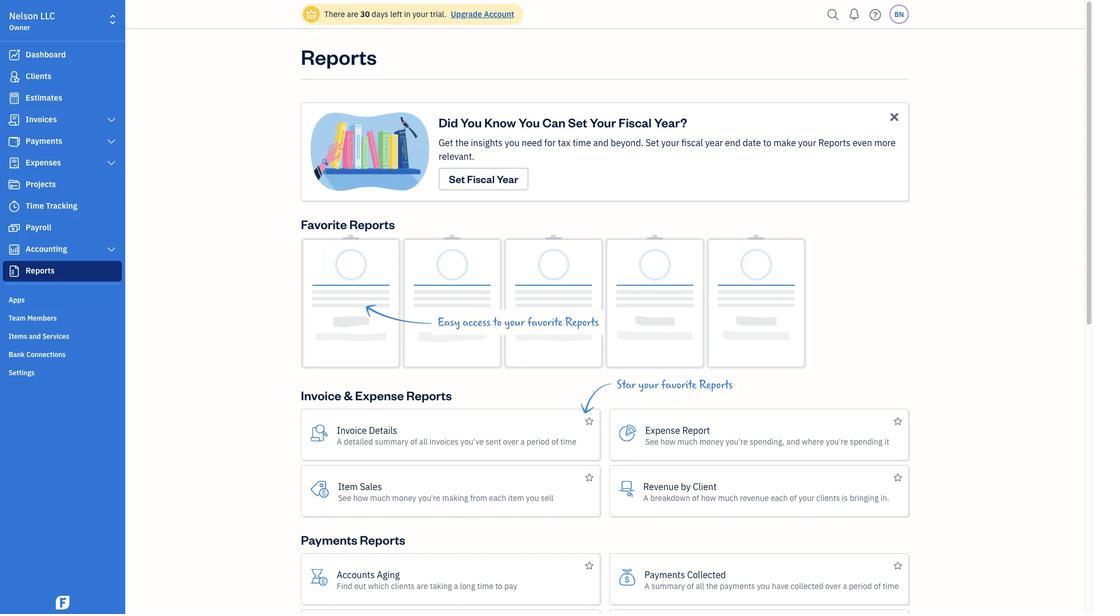 Task type: locate. For each thing, give the bounding box(es) containing it.
your right in
[[412, 9, 428, 19]]

money inside expense report see how much money you're spending, and where you're spending it
[[699, 437, 724, 447]]

1 horizontal spatial expense
[[645, 425, 680, 437]]

0 vertical spatial clients
[[816, 493, 840, 504]]

1 horizontal spatial period
[[849, 581, 872, 592]]

each inside item sales see how much money you're making from each item you sell
[[489, 493, 506, 504]]

long
[[460, 581, 475, 592]]

the inside the get the insights you need for tax time and beyond. set your fiscal year end date to make your reports even more relevant.
[[455, 137, 469, 149]]

0 vertical spatial see
[[645, 437, 659, 447]]

2 chevron large down image from the top
[[106, 137, 117, 146]]

0 vertical spatial fiscal
[[619, 114, 652, 130]]

much inside revenue by client a breakdown of how much revenue each of your clients is bringing in.
[[718, 493, 738, 504]]

payments up accounts
[[301, 532, 357, 548]]

1 horizontal spatial see
[[645, 437, 659, 447]]

summary right detailed
[[375, 437, 408, 447]]

did you know you can set your fiscal year? image
[[311, 112, 439, 192]]

from
[[470, 493, 487, 504]]

see
[[645, 437, 659, 447], [338, 493, 351, 504]]

each
[[489, 493, 506, 504], [771, 493, 788, 504]]

team members
[[9, 314, 57, 323]]

connections
[[26, 350, 66, 359]]

revenue
[[740, 493, 769, 504]]

payments left collected
[[644, 569, 685, 581]]

have
[[772, 581, 789, 592]]

chevron large down image for invoices
[[106, 116, 117, 125]]

see inside item sales see how much money you're making from each item you sell
[[338, 493, 351, 504]]

each left the item
[[489, 493, 506, 504]]

0 vertical spatial you
[[505, 137, 520, 149]]

over right sent
[[503, 437, 519, 447]]

which
[[368, 581, 389, 592]]

0 horizontal spatial are
[[347, 9, 358, 19]]

invoice inside invoice details a detailed summary of all invoices you've sent over a period of time
[[337, 425, 367, 437]]

see for item sales
[[338, 493, 351, 504]]

beyond.
[[611, 137, 643, 149]]

you're inside item sales see how much money you're making from each item you sell
[[418, 493, 440, 504]]

2 each from the left
[[771, 493, 788, 504]]

1 vertical spatial payments
[[301, 532, 357, 548]]

notifications image
[[845, 3, 863, 26]]

upgrade
[[451, 9, 482, 19]]

your right access
[[504, 317, 525, 329]]

2 vertical spatial payments
[[644, 569, 685, 581]]

1 horizontal spatial how
[[661, 437, 676, 447]]

reports inside the get the insights you need for tax time and beyond. set your fiscal year end date to make your reports even more relevant.
[[818, 137, 851, 149]]

set right can
[[568, 114, 587, 130]]

how up payments reports
[[353, 493, 368, 504]]

how right by
[[701, 493, 716, 504]]

a for payments collected
[[644, 581, 650, 592]]

projects
[[26, 179, 56, 190]]

you're left making
[[418, 493, 440, 504]]

payments up expenses
[[26, 136, 62, 146]]

expense inside expense report see how much money you're spending, and where you're spending it
[[645, 425, 680, 437]]

3 chevron large down image from the top
[[106, 245, 117, 254]]

1 horizontal spatial a
[[520, 437, 525, 447]]

1 horizontal spatial clients
[[816, 493, 840, 504]]

expenses link
[[3, 153, 122, 174]]

items and services
[[9, 332, 69, 341]]

expense report see how much money you're spending, and where you're spending it
[[645, 425, 889, 447]]

1 vertical spatial are
[[417, 581, 428, 592]]

expense left report
[[645, 425, 680, 437]]

a inside "payments collected a summary of all the payments you have collected over a period of time"
[[644, 581, 650, 592]]

sell
[[541, 493, 553, 504]]

0 horizontal spatial fiscal
[[467, 172, 495, 186]]

a inside revenue by client a breakdown of how much revenue each of your clients is bringing in.
[[643, 493, 648, 504]]

to
[[763, 137, 771, 149], [493, 317, 502, 329], [495, 581, 502, 592]]

much right the item
[[370, 493, 390, 504]]

payments for payments collected a summary of all the payments you have collected over a period of time
[[644, 569, 685, 581]]

sent
[[486, 437, 501, 447]]

0 horizontal spatial over
[[503, 437, 519, 447]]

1 vertical spatial set
[[646, 137, 659, 149]]

2 horizontal spatial payments
[[644, 569, 685, 581]]

much up by
[[678, 437, 698, 447]]

money
[[699, 437, 724, 447], [392, 493, 416, 504]]

chevron large down image
[[106, 116, 117, 125], [106, 137, 117, 146], [106, 245, 117, 254]]

all inside invoice details a detailed summary of all invoices you've sent over a period of time
[[419, 437, 428, 447]]

1 horizontal spatial much
[[678, 437, 698, 447]]

report image
[[7, 266, 21, 277]]

clients
[[816, 493, 840, 504], [391, 581, 415, 592]]

0 vertical spatial a
[[337, 437, 342, 447]]

over
[[503, 437, 519, 447], [825, 581, 841, 592]]

in.
[[881, 493, 889, 504]]

each right revenue
[[771, 493, 788, 504]]

1 vertical spatial and
[[29, 332, 41, 341]]

a inside invoice details a detailed summary of all invoices you've sent over a period of time
[[337, 437, 342, 447]]

1 vertical spatial fiscal
[[467, 172, 495, 186]]

0 horizontal spatial you're
[[418, 493, 440, 504]]

0 horizontal spatial a
[[454, 581, 458, 592]]

2 vertical spatial a
[[644, 581, 650, 592]]

1 vertical spatial expense
[[645, 425, 680, 437]]

1 chevron large down image from the top
[[106, 116, 117, 125]]

fiscal left year
[[467, 172, 495, 186]]

0 horizontal spatial you
[[460, 114, 482, 130]]

all left payments
[[696, 581, 704, 592]]

you right did
[[460, 114, 482, 130]]

1 horizontal spatial all
[[696, 581, 704, 592]]

it
[[885, 437, 889, 447]]

chevron large down image
[[106, 159, 117, 168]]

you left have
[[757, 581, 770, 592]]

0 vertical spatial money
[[699, 437, 724, 447]]

time inside the get the insights you need for tax time and beyond. set your fiscal year end date to make your reports even more relevant.
[[573, 137, 591, 149]]

you're left spending,
[[726, 437, 748, 447]]

clients right which
[[391, 581, 415, 592]]

to right access
[[493, 317, 502, 329]]

the up relevant.
[[455, 137, 469, 149]]

year?
[[654, 114, 687, 130]]

did
[[439, 114, 458, 130]]

are left "30"
[[347, 9, 358, 19]]

0 horizontal spatial each
[[489, 493, 506, 504]]

invoice inside star your favorite reports invoice & expense reports
[[301, 387, 341, 404]]

aging
[[377, 569, 400, 581]]

a right collected in the right of the page
[[843, 581, 847, 592]]

chevron large down image for accounting
[[106, 245, 117, 254]]

0 vertical spatial to
[[763, 137, 771, 149]]

0 horizontal spatial see
[[338, 493, 351, 504]]

1 vertical spatial chevron large down image
[[106, 137, 117, 146]]

summary left collected
[[651, 581, 685, 592]]

0 horizontal spatial money
[[392, 493, 416, 504]]

payments for payments reports
[[301, 532, 357, 548]]

1 horizontal spatial the
[[706, 581, 718, 592]]

2 vertical spatial to
[[495, 581, 502, 592]]

your inside star your favorite reports invoice & expense reports
[[638, 379, 659, 392]]

each for revenue by client
[[771, 493, 788, 504]]

and down your
[[593, 137, 609, 149]]

a
[[337, 437, 342, 447], [643, 493, 648, 504], [644, 581, 650, 592]]

2 vertical spatial chevron large down image
[[106, 245, 117, 254]]

update favorite status for payments collected image
[[894, 560, 902, 574]]

see left report
[[645, 437, 659, 447]]

invoice details a detailed summary of all invoices you've sent over a period of time
[[337, 425, 577, 447]]

1 vertical spatial clients
[[391, 581, 415, 592]]

0 horizontal spatial all
[[419, 437, 428, 447]]

crown image
[[305, 8, 317, 20]]

1 horizontal spatial and
[[593, 137, 609, 149]]

chart image
[[7, 244, 21, 256]]

money inside item sales see how much money you're making from each item you sell
[[392, 493, 416, 504]]

2 horizontal spatial set
[[646, 137, 659, 149]]

payments inside "payments collected a summary of all the payments you have collected over a period of time"
[[644, 569, 685, 581]]

fiscal up beyond. at the top of the page
[[619, 114, 652, 130]]

0 vertical spatial payments
[[26, 136, 62, 146]]

are left taking
[[417, 581, 428, 592]]

0 horizontal spatial how
[[353, 493, 368, 504]]

1 horizontal spatial over
[[825, 581, 841, 592]]

set inside the get the insights you need for tax time and beyond. set your fiscal year end date to make your reports even more relevant.
[[646, 137, 659, 149]]

time tracking
[[26, 201, 77, 211]]

how left report
[[661, 437, 676, 447]]

invoice left &
[[301, 387, 341, 404]]

a left the long
[[454, 581, 458, 592]]

all left "invoices"
[[419, 437, 428, 447]]

clients
[[26, 71, 51, 81]]

payroll link
[[3, 218, 122, 239]]

your down year?
[[661, 137, 679, 149]]

and left where
[[786, 437, 800, 447]]

2 horizontal spatial and
[[786, 437, 800, 447]]

2 vertical spatial you
[[757, 581, 770, 592]]

0 horizontal spatial much
[[370, 493, 390, 504]]

summary
[[375, 437, 408, 447], [651, 581, 685, 592]]

project image
[[7, 179, 21, 191]]

much right 'client'
[[718, 493, 738, 504]]

2 horizontal spatial a
[[843, 581, 847, 592]]

timer image
[[7, 201, 21, 212]]

0 vertical spatial chevron large down image
[[106, 116, 117, 125]]

1 vertical spatial over
[[825, 581, 841, 592]]

client
[[693, 481, 717, 493]]

2 horizontal spatial much
[[718, 493, 738, 504]]

bank
[[9, 350, 25, 359]]

how inside item sales see how much money you're making from each item you sell
[[353, 493, 368, 504]]

update favorite status for accounts aging image
[[585, 560, 594, 574]]

trial.
[[430, 9, 447, 19]]

each inside revenue by client a breakdown of how much revenue each of your clients is bringing in.
[[771, 493, 788, 504]]

and right items
[[29, 332, 41, 341]]

a right sent
[[520, 437, 525, 447]]

much for report
[[678, 437, 698, 447]]

0 horizontal spatial and
[[29, 332, 41, 341]]

1 horizontal spatial are
[[417, 581, 428, 592]]

0 vertical spatial and
[[593, 137, 609, 149]]

favorite inside star your favorite reports invoice & expense reports
[[661, 379, 697, 392]]

0 vertical spatial invoice
[[301, 387, 341, 404]]

collected
[[687, 569, 726, 581]]

tax
[[558, 137, 571, 149]]

your right make
[[798, 137, 816, 149]]

much inside expense report see how much money you're spending, and where you're spending it
[[678, 437, 698, 447]]

1 horizontal spatial favorite
[[661, 379, 697, 392]]

0 vertical spatial all
[[419, 437, 428, 447]]

1 vertical spatial money
[[392, 493, 416, 504]]

invoice left the details
[[337, 425, 367, 437]]

0 vertical spatial the
[[455, 137, 469, 149]]

payments
[[26, 136, 62, 146], [301, 532, 357, 548], [644, 569, 685, 581]]

invoice
[[301, 387, 341, 404], [337, 425, 367, 437]]

0 horizontal spatial clients
[[391, 581, 415, 592]]

0 vertical spatial period
[[527, 437, 550, 447]]

did you know you can set your fiscal year?
[[439, 114, 687, 130]]

0 horizontal spatial payments
[[26, 136, 62, 146]]

expense right &
[[355, 387, 404, 404]]

left
[[390, 9, 402, 19]]

reports
[[301, 43, 377, 70], [818, 137, 851, 149], [349, 216, 395, 232], [26, 266, 55, 276], [565, 317, 599, 329], [699, 379, 733, 392], [406, 387, 452, 404], [360, 532, 405, 548]]

make
[[774, 137, 796, 149]]

are
[[347, 9, 358, 19], [417, 581, 428, 592]]

update favorite status for revenue by client image
[[894, 471, 902, 485]]

0 horizontal spatial you
[[505, 137, 520, 149]]

payment image
[[7, 136, 21, 147]]

money for report
[[699, 437, 724, 447]]

you've
[[460, 437, 484, 447]]

you up need
[[519, 114, 540, 130]]

1 vertical spatial you
[[526, 493, 539, 504]]

0 vertical spatial summary
[[375, 437, 408, 447]]

1 horizontal spatial summary
[[651, 581, 685, 592]]

1 each from the left
[[489, 493, 506, 504]]

period right sent
[[527, 437, 550, 447]]

payments
[[720, 581, 755, 592]]

apps
[[9, 295, 25, 305]]

your right the star
[[638, 379, 659, 392]]

date
[[743, 137, 761, 149]]

1 vertical spatial favorite
[[661, 379, 697, 392]]

set down relevant.
[[449, 172, 465, 186]]

1 vertical spatial summary
[[651, 581, 685, 592]]

2 horizontal spatial you
[[757, 581, 770, 592]]

you inside item sales see how much money you're making from each item you sell
[[526, 493, 539, 504]]

a for invoice details
[[337, 437, 342, 447]]

making
[[442, 493, 468, 504]]

1 vertical spatial invoice
[[337, 425, 367, 437]]

over right collected in the right of the page
[[825, 581, 841, 592]]

0 horizontal spatial expense
[[355, 387, 404, 404]]

1 horizontal spatial money
[[699, 437, 724, 447]]

all inside "payments collected a summary of all the payments you have collected over a period of time"
[[696, 581, 704, 592]]

0 horizontal spatial set
[[449, 172, 465, 186]]

money up 'client'
[[699, 437, 724, 447]]

1 horizontal spatial fiscal
[[619, 114, 652, 130]]

you
[[460, 114, 482, 130], [519, 114, 540, 130]]

much inside item sales see how much money you're making from each item you sell
[[370, 493, 390, 504]]

time
[[573, 137, 591, 149], [560, 437, 577, 447], [477, 581, 493, 592], [883, 581, 899, 592]]

1 horizontal spatial you're
[[726, 437, 748, 447]]

and inside expense report see how much money you're spending, and where you're spending it
[[786, 437, 800, 447]]

clients left is
[[816, 493, 840, 504]]

payments inside main element
[[26, 136, 62, 146]]

and inside the get the insights you need for tax time and beyond. set your fiscal year end date to make your reports even more relevant.
[[593, 137, 609, 149]]

you
[[505, 137, 520, 149], [526, 493, 539, 504], [757, 581, 770, 592]]

your
[[412, 9, 428, 19], [661, 137, 679, 149], [798, 137, 816, 149], [504, 317, 525, 329], [638, 379, 659, 392], [799, 493, 814, 504]]

see left sales
[[338, 493, 351, 504]]

2 horizontal spatial how
[[701, 493, 716, 504]]

accounts aging find out which clients are taking a long time to pay
[[337, 569, 517, 592]]

you left need
[[505, 137, 520, 149]]

how inside expense report see how much money you're spending, and where you're spending it
[[661, 437, 676, 447]]

1 horizontal spatial set
[[568, 114, 587, 130]]

1 horizontal spatial you
[[519, 114, 540, 130]]

favorite
[[301, 216, 347, 232]]

1 vertical spatial the
[[706, 581, 718, 592]]

to right 'date'
[[763, 137, 771, 149]]

period right collected in the right of the page
[[849, 581, 872, 592]]

you left the 'sell'
[[526, 493, 539, 504]]

you're right where
[[826, 437, 848, 447]]

1 vertical spatial period
[[849, 581, 872, 592]]

client image
[[7, 71, 21, 83]]

1 horizontal spatial you
[[526, 493, 539, 504]]

to left pay
[[495, 581, 502, 592]]

1 vertical spatial all
[[696, 581, 704, 592]]

the left payments
[[706, 581, 718, 592]]

insights
[[471, 137, 503, 149]]

2 vertical spatial and
[[786, 437, 800, 447]]

1 vertical spatial a
[[643, 493, 648, 504]]

revenue
[[643, 481, 679, 493]]

bank connections
[[9, 350, 66, 359]]

0 vertical spatial expense
[[355, 387, 404, 404]]

are inside accounts aging find out which clients are taking a long time to pay
[[417, 581, 428, 592]]

much
[[678, 437, 698, 447], [370, 493, 390, 504], [718, 493, 738, 504]]

1 horizontal spatial each
[[771, 493, 788, 504]]

your left is
[[799, 493, 814, 504]]

1 horizontal spatial payments
[[301, 532, 357, 548]]

0 vertical spatial over
[[503, 437, 519, 447]]

set right beyond. at the top of the page
[[646, 137, 659, 149]]

expense image
[[7, 158, 21, 169]]

money right sales
[[392, 493, 416, 504]]

breakdown
[[650, 493, 690, 504]]

0 horizontal spatial the
[[455, 137, 469, 149]]

2 vertical spatial set
[[449, 172, 465, 186]]

a
[[520, 437, 525, 447], [454, 581, 458, 592], [843, 581, 847, 592]]

relevant.
[[439, 151, 474, 163]]

0 horizontal spatial summary
[[375, 437, 408, 447]]

money image
[[7, 223, 21, 234]]

the
[[455, 137, 469, 149], [706, 581, 718, 592]]

time inside invoice details a detailed summary of all invoices you've sent over a period of time
[[560, 437, 577, 447]]

you inside "payments collected a summary of all the payments you have collected over a period of time"
[[757, 581, 770, 592]]

see inside expense report see how much money you're spending, and where you're spending it
[[645, 437, 659, 447]]

0 vertical spatial favorite
[[527, 317, 563, 329]]

0 horizontal spatial period
[[527, 437, 550, 447]]

1 vertical spatial see
[[338, 493, 351, 504]]

projects link
[[3, 175, 122, 195]]



Task type: vqa. For each thing, say whether or not it's contained in the screenshot.
Name at the left of the page
no



Task type: describe. For each thing, give the bounding box(es) containing it.
report
[[682, 425, 710, 437]]

end
[[725, 137, 741, 149]]

fiscal
[[682, 137, 703, 149]]

estimate image
[[7, 93, 21, 104]]

the inside "payments collected a summary of all the payments you have collected over a period of time"
[[706, 581, 718, 592]]

get
[[439, 137, 453, 149]]

close image
[[888, 110, 901, 124]]

how for item
[[353, 493, 368, 504]]

clients inside revenue by client a breakdown of how much revenue each of your clients is bringing in.
[[816, 493, 840, 504]]

llc
[[40, 10, 55, 22]]

you're for report
[[726, 437, 748, 447]]

0 horizontal spatial favorite
[[527, 317, 563, 329]]

to inside accounts aging find out which clients are taking a long time to pay
[[495, 581, 502, 592]]

how for expense
[[661, 437, 676, 447]]

update favorite status for invoice details image
[[585, 415, 594, 429]]

even
[[853, 137, 872, 149]]

items
[[9, 332, 27, 341]]

set fiscal year button
[[439, 168, 529, 191]]

summary inside "payments collected a summary of all the payments you have collected over a period of time"
[[651, 581, 685, 592]]

upgrade account link
[[448, 9, 514, 19]]

set inside button
[[449, 172, 465, 186]]

1 vertical spatial to
[[493, 317, 502, 329]]

year
[[705, 137, 723, 149]]

freshbooks image
[[54, 597, 72, 610]]

time tracking link
[[3, 196, 122, 217]]

invoice image
[[7, 114, 21, 126]]

period inside invoice details a detailed summary of all invoices you've sent over a period of time
[[527, 437, 550, 447]]

detailed
[[344, 437, 373, 447]]

your
[[590, 114, 616, 130]]

fiscal inside button
[[467, 172, 495, 186]]

members
[[27, 314, 57, 323]]

account
[[484, 9, 514, 19]]

each for item sales
[[489, 493, 506, 504]]

to inside the get the insights you need for tax time and beyond. set your fiscal year end date to make your reports even more relevant.
[[763, 137, 771, 149]]

time inside accounts aging find out which clients are taking a long time to pay
[[477, 581, 493, 592]]

tracking
[[46, 201, 77, 211]]

main element
[[0, 0, 154, 615]]

find
[[337, 581, 352, 592]]

accounts
[[337, 569, 375, 581]]

chevron large down image for payments
[[106, 137, 117, 146]]

2 you from the left
[[519, 114, 540, 130]]

you inside the get the insights you need for tax time and beyond. set your fiscal year end date to make your reports even more relevant.
[[505, 137, 520, 149]]

dashboard link
[[3, 45, 122, 65]]

items and services link
[[3, 327, 122, 344]]

time
[[26, 201, 44, 211]]

access
[[462, 317, 491, 329]]

is
[[842, 493, 848, 504]]

estimates
[[26, 93, 62, 103]]

taking
[[430, 581, 452, 592]]

services
[[42, 332, 69, 341]]

payments for payments
[[26, 136, 62, 146]]

summary inside invoice details a detailed summary of all invoices you've sent over a period of time
[[375, 437, 408, 447]]

update favorite status for expense report image
[[894, 415, 902, 429]]

go to help image
[[866, 6, 884, 23]]

details
[[369, 425, 397, 437]]

much for sales
[[370, 493, 390, 504]]

out
[[354, 581, 366, 592]]

30
[[360, 9, 370, 19]]

dashboard image
[[7, 50, 21, 61]]

sales
[[360, 481, 382, 493]]

know
[[484, 114, 516, 130]]

you're for sales
[[418, 493, 440, 504]]

search image
[[824, 6, 842, 23]]

payments reports
[[301, 532, 405, 548]]

apps link
[[3, 291, 122, 308]]

days
[[372, 9, 388, 19]]

see for expense report
[[645, 437, 659, 447]]

invoices
[[430, 437, 459, 447]]

payments collected a summary of all the payments you have collected over a period of time
[[644, 569, 899, 592]]

more
[[874, 137, 896, 149]]

item
[[338, 481, 358, 493]]

there
[[324, 9, 345, 19]]

and for insights
[[593, 137, 609, 149]]

your inside revenue by client a breakdown of how much revenue each of your clients is bringing in.
[[799, 493, 814, 504]]

set fiscal year
[[449, 172, 518, 186]]

&
[[344, 387, 353, 404]]

a inside invoice details a detailed summary of all invoices you've sent over a period of time
[[520, 437, 525, 447]]

star your favorite reports invoice & expense reports
[[301, 379, 733, 404]]

over inside invoice details a detailed summary of all invoices you've sent over a period of time
[[503, 437, 519, 447]]

how inside revenue by client a breakdown of how much revenue each of your clients is bringing in.
[[701, 493, 716, 504]]

accounting link
[[3, 240, 122, 260]]

2 horizontal spatial you're
[[826, 437, 848, 447]]

invoices
[[26, 114, 57, 125]]

bn button
[[890, 5, 909, 24]]

time inside "payments collected a summary of all the payments you have collected over a period of time"
[[883, 581, 899, 592]]

reports inside main element
[[26, 266, 55, 276]]

accounting
[[26, 244, 67, 254]]

nelson
[[9, 10, 38, 22]]

over inside "payments collected a summary of all the payments you have collected over a period of time"
[[825, 581, 841, 592]]

pay
[[504, 581, 517, 592]]

by
[[681, 481, 691, 493]]

1 you from the left
[[460, 114, 482, 130]]

update favorite status for item sales image
[[585, 471, 594, 485]]

nelson llc owner
[[9, 10, 55, 32]]

owner
[[9, 23, 30, 32]]

clients inside accounts aging find out which clients are taking a long time to pay
[[391, 581, 415, 592]]

spending
[[850, 437, 883, 447]]

and for see
[[786, 437, 800, 447]]

reports link
[[3, 261, 122, 282]]

a inside accounts aging find out which clients are taking a long time to pay
[[454, 581, 458, 592]]

in
[[404, 9, 411, 19]]

star
[[617, 379, 636, 392]]

and inside main element
[[29, 332, 41, 341]]

0 vertical spatial are
[[347, 9, 358, 19]]

a inside "payments collected a summary of all the payments you have collected over a period of time"
[[843, 581, 847, 592]]

expense inside star your favorite reports invoice & expense reports
[[355, 387, 404, 404]]

payments link
[[3, 132, 122, 152]]

there are 30 days left in your trial. upgrade account
[[324, 9, 514, 19]]

estimates link
[[3, 88, 122, 109]]

invoices link
[[3, 110, 122, 130]]

item sales see how much money you're making from each item you sell
[[338, 481, 553, 504]]

expenses
[[26, 157, 61, 168]]

settings
[[9, 368, 35, 377]]

year
[[497, 172, 518, 186]]

period inside "payments collected a summary of all the payments you have collected over a period of time"
[[849, 581, 872, 592]]

easy access to your favorite reports
[[438, 317, 599, 329]]

favorite reports
[[301, 216, 395, 232]]

money for sales
[[392, 493, 416, 504]]

dashboard
[[26, 49, 66, 60]]

where
[[802, 437, 824, 447]]

payroll
[[26, 222, 51, 233]]

bank connections link
[[3, 346, 122, 363]]

0 vertical spatial set
[[568, 114, 587, 130]]

easy
[[438, 317, 460, 329]]

item
[[508, 493, 524, 504]]

bringing
[[850, 493, 879, 504]]

need
[[522, 137, 542, 149]]



